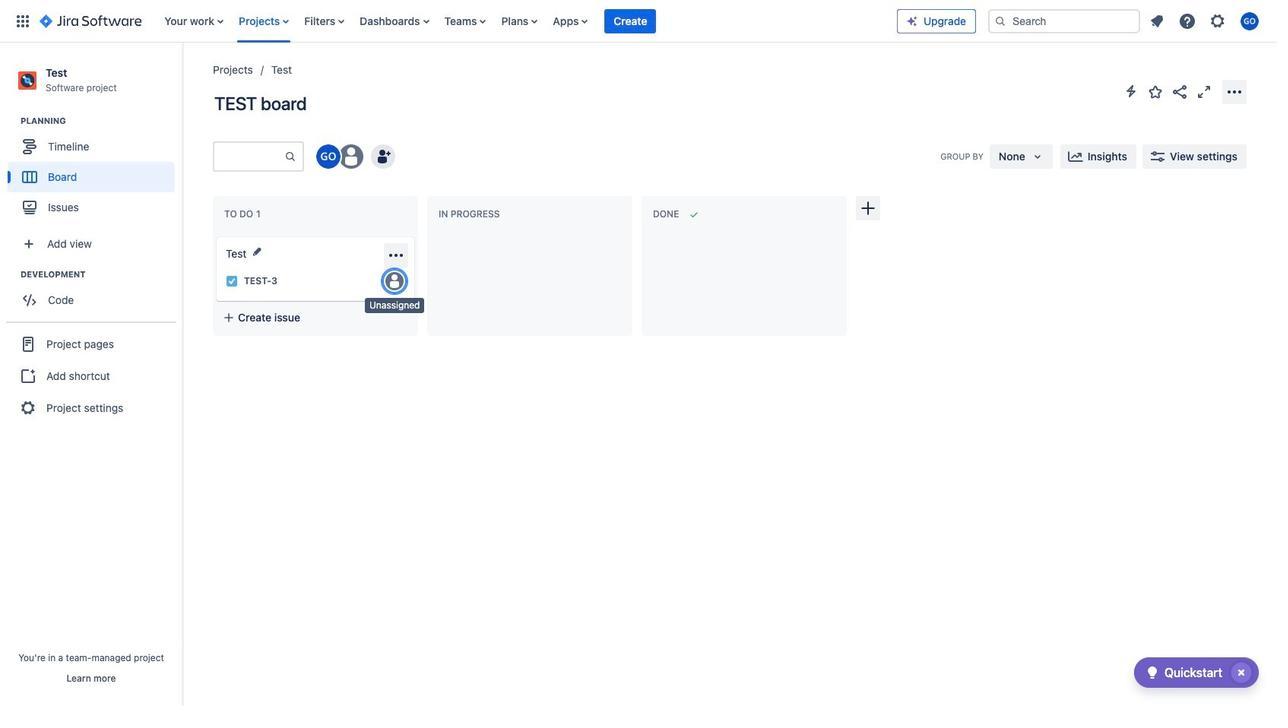 Task type: describe. For each thing, give the bounding box(es) containing it.
star test board image
[[1147, 83, 1165, 101]]

heading for development "image"
[[21, 269, 182, 281]]

sidebar navigation image
[[166, 61, 199, 91]]

check image
[[1144, 664, 1162, 682]]

sidebar element
[[0, 43, 183, 706]]

heading for planning icon
[[21, 115, 182, 127]]

Search field
[[989, 9, 1141, 33]]

development image
[[2, 266, 21, 284]]

dismiss quickstart image
[[1230, 661, 1254, 685]]

automations menu button icon image
[[1122, 82, 1141, 100]]

create issue image
[[206, 227, 224, 245]]

primary element
[[9, 0, 897, 42]]

create column image
[[859, 199, 878, 217]]



Task type: locate. For each thing, give the bounding box(es) containing it.
group
[[8, 115, 182, 228], [8, 269, 182, 320], [6, 322, 176, 430]]

2 vertical spatial group
[[6, 322, 176, 430]]

tooltip
[[365, 298, 425, 313]]

1 horizontal spatial list
[[1144, 7, 1268, 35]]

more actions image
[[1226, 83, 1244, 101]]

edit summary image
[[251, 246, 263, 258]]

task image
[[226, 275, 238, 287]]

list
[[157, 0, 897, 42], [1144, 7, 1268, 35]]

help image
[[1179, 12, 1197, 30]]

planning image
[[2, 112, 21, 130]]

None search field
[[989, 9, 1141, 33]]

Search this board text field
[[214, 143, 284, 170]]

0 vertical spatial group
[[8, 115, 182, 228]]

0 horizontal spatial list
[[157, 0, 897, 42]]

heading
[[21, 115, 182, 127], [21, 269, 182, 281]]

settings image
[[1209, 12, 1227, 30]]

0 vertical spatial heading
[[21, 115, 182, 127]]

notifications image
[[1148, 12, 1167, 30]]

1 vertical spatial group
[[8, 269, 182, 320]]

1 heading from the top
[[21, 115, 182, 127]]

banner
[[0, 0, 1278, 43]]

jira software image
[[40, 12, 142, 30], [40, 12, 142, 30]]

more actions for test-3 test image
[[387, 246, 405, 265]]

group for development "image"
[[8, 269, 182, 320]]

search image
[[995, 15, 1007, 27]]

list item
[[605, 0, 657, 42]]

2 heading from the top
[[21, 269, 182, 281]]

enter full screen image
[[1195, 83, 1214, 101]]

add people image
[[374, 148, 392, 166]]

appswitcher icon image
[[14, 12, 32, 30]]

1 vertical spatial heading
[[21, 269, 182, 281]]

to do element
[[224, 208, 264, 220]]

group for planning icon
[[8, 115, 182, 228]]

your profile and settings image
[[1241, 12, 1259, 30]]



Task type: vqa. For each thing, say whether or not it's contained in the screenshot.
DEVELOPMENT image 'group'
yes



